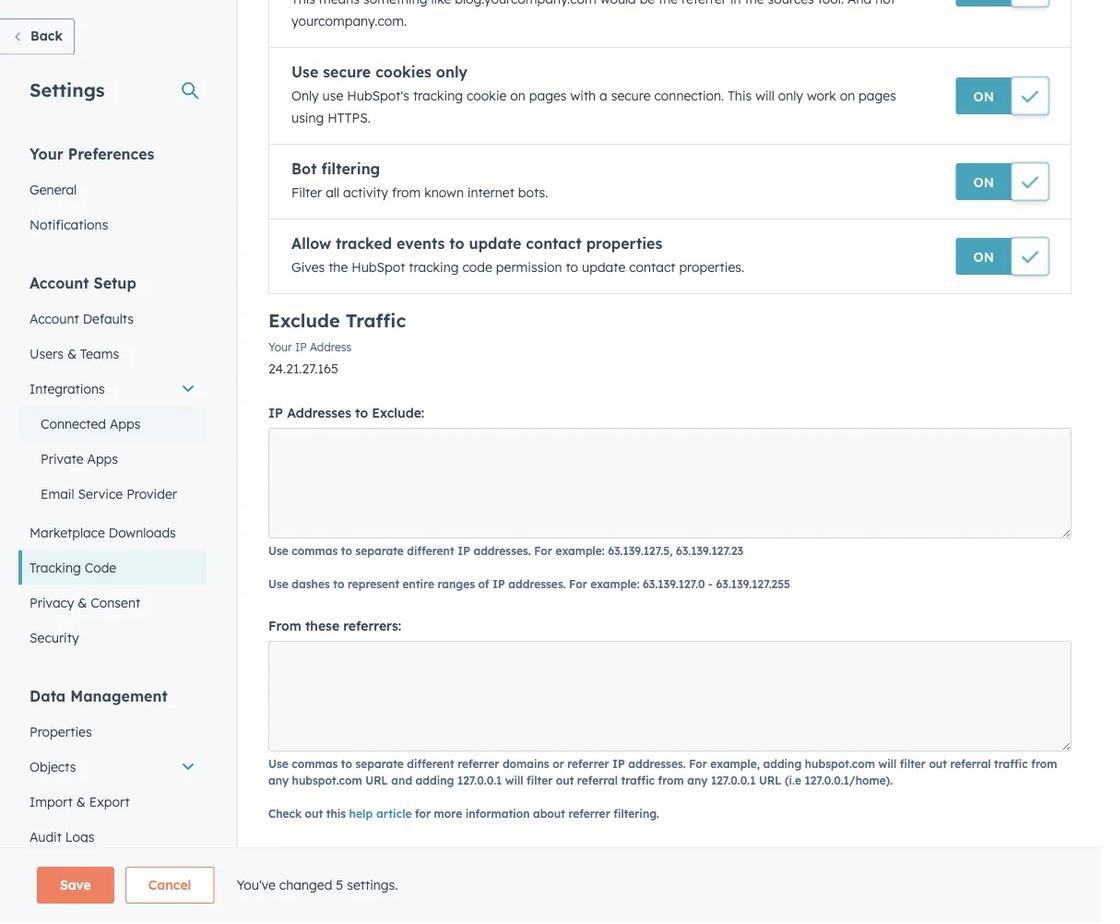 Task type: describe. For each thing, give the bounding box(es) containing it.
1 horizontal spatial referral
[[951, 757, 991, 771]]

63.139.127.5,
[[608, 544, 673, 558]]

2 127.0.0.1 from the left
[[711, 774, 756, 787]]

properties.
[[679, 259, 745, 275]]

code
[[463, 259, 493, 275]]

information
[[466, 807, 530, 821]]

management
[[70, 687, 168, 705]]

use for use dashes to represent entire ranges of ip addresses. for example: 63.139.127.0 - 63.139.127.255
[[268, 577, 289, 591]]

63.139.127.255
[[716, 577, 791, 591]]

referrers:
[[343, 618, 401, 634]]

users
[[30, 345, 64, 362]]

audit
[[30, 829, 62, 845]]

ip inside 'use commas to separate different referrer domains or referrer ip addresses. for example, adding hubspot.com will filter out referral traffic from any hubspot.com url and adding 127.0.0.1 will filter out referral traffic from any 127.0.0.1 url (i.e 127.0.0.1/home).'
[[613, 757, 625, 771]]

security link
[[18, 620, 207, 655]]

use dashes to represent entire ranges of ip addresses. for example: 63.139.127.0 - 63.139.127.255
[[268, 577, 791, 591]]

tracking
[[30, 560, 81, 576]]

defaults
[[83, 310, 134, 327]]

check
[[268, 807, 302, 821]]

data management
[[30, 687, 168, 705]]

back link
[[0, 18, 75, 55]]

1 horizontal spatial update
[[582, 259, 626, 275]]

private apps
[[41, 451, 118, 467]]

privacy
[[30, 595, 74, 611]]

this
[[326, 807, 346, 821]]

marketplace
[[30, 524, 105, 541]]

properties
[[586, 234, 663, 253]]

1 horizontal spatial traffic
[[995, 757, 1028, 771]]

save button
[[37, 867, 114, 904]]

with
[[571, 88, 596, 104]]

1 horizontal spatial for
[[569, 577, 587, 591]]

0 vertical spatial secure
[[323, 63, 371, 81]]

0 horizontal spatial your
[[30, 144, 63, 163]]

internet
[[468, 185, 515, 201]]

setup
[[94, 274, 136, 292]]

apps for connected apps
[[110, 416, 141, 432]]

IP Addresses to Exclude: text field
[[268, 428, 1072, 539]]

on for properties
[[974, 249, 995, 265]]

exclude traffic your ip address 24.21.27.165
[[268, 309, 406, 377]]

more
[[434, 807, 462, 821]]

0 horizontal spatial contact
[[526, 234, 582, 253]]

audit logs
[[30, 829, 94, 845]]

2 any from the left
[[688, 774, 708, 787]]

account defaults link
[[18, 301, 207, 336]]

cancel
[[148, 877, 191, 893]]

ip right of
[[493, 577, 505, 591]]

account for account defaults
[[30, 310, 79, 327]]

your preferences element
[[18, 143, 207, 242]]

different for ip addresses to exclude:
[[407, 544, 454, 558]]

properties link
[[18, 715, 207, 750]]

0 horizontal spatial traffic
[[621, 774, 655, 787]]

your inside the exclude traffic your ip address 24.21.27.165
[[268, 340, 292, 354]]

referrer left domains
[[458, 757, 499, 771]]

entire
[[403, 577, 434, 591]]

63.139.127.23
[[676, 544, 744, 558]]

0 vertical spatial filter
[[900, 757, 926, 771]]

ip up ranges
[[458, 544, 470, 558]]

from inside bot filtering filter all activity from known internet bots.
[[392, 185, 421, 201]]

use for use secure cookies only only use hubspot's tracking cookie on pages with a secure connection. this will only work on pages using https.
[[292, 63, 319, 81]]

for inside 'use commas to separate different referrer domains or referrer ip addresses. for example, adding hubspot.com will filter out referral traffic from any hubspot.com url and adding 127.0.0.1 will filter out referral traffic from any 127.0.0.1 url (i.e 127.0.0.1/home).'
[[689, 757, 707, 771]]

address
[[310, 340, 352, 354]]

back
[[30, 28, 63, 44]]

domains
[[503, 757, 550, 771]]

0 vertical spatial adding
[[763, 757, 802, 771]]

import
[[30, 794, 73, 810]]

1 horizontal spatial hubspot.com
[[805, 757, 875, 771]]

the
[[329, 259, 348, 275]]

check out this help article for more information about referrer filtering.
[[268, 807, 660, 821]]

2 horizontal spatial will
[[879, 757, 897, 771]]

privacy & consent
[[30, 595, 140, 611]]

bot filtering filter all activity from known internet bots.
[[292, 160, 548, 201]]

known
[[425, 185, 464, 201]]

24.21.27.165
[[268, 361, 338, 377]]

general
[[30, 181, 77, 197]]

data
[[30, 687, 66, 705]]

5
[[336, 877, 343, 893]]

events
[[397, 234, 445, 253]]

teams
[[80, 345, 119, 362]]

ip inside the exclude traffic your ip address 24.21.27.165
[[295, 340, 307, 354]]

filtering
[[321, 160, 380, 178]]

preferences
[[68, 144, 154, 163]]

on for hubspot's
[[974, 88, 995, 104]]

users & teams
[[30, 345, 119, 362]]

1 vertical spatial from
[[1032, 757, 1058, 771]]

allow
[[292, 234, 331, 253]]

only
[[292, 88, 319, 104]]

properties
[[30, 724, 92, 740]]

1 vertical spatial out
[[556, 774, 574, 787]]

about
[[533, 807, 565, 821]]

bot
[[292, 160, 317, 178]]

activity
[[343, 185, 388, 201]]

from these referrers:
[[268, 618, 401, 634]]

commas for these
[[292, 757, 338, 771]]

audit logs link
[[18, 820, 207, 855]]

allow tracked events to update contact properties gives the hubspot tracking code permission to update contact properties.
[[292, 234, 745, 275]]

downloads
[[109, 524, 176, 541]]

separate for referrers:
[[356, 757, 404, 771]]

hubspot
[[352, 259, 405, 275]]

represent
[[348, 577, 400, 591]]

integrations
[[30, 381, 105, 397]]

use commas to separate different ip addresses. for example: 63.139.127.5, 63.139.127.23
[[268, 544, 744, 558]]

1 vertical spatial example:
[[591, 577, 640, 591]]

From these referrers: text field
[[268, 641, 1072, 752]]

account for account setup
[[30, 274, 89, 292]]

notifications
[[30, 216, 108, 232]]

traffic
[[346, 309, 406, 332]]

of
[[478, 577, 489, 591]]

objects button
[[18, 750, 207, 785]]

you've
[[237, 877, 276, 893]]

tracking code
[[30, 560, 116, 576]]

use for use commas to separate different ip addresses. for example: 63.139.127.5, 63.139.127.23
[[268, 544, 289, 558]]

0 horizontal spatial filter
[[527, 774, 553, 787]]

2 vertical spatial out
[[305, 807, 323, 821]]

1 any from the left
[[268, 774, 289, 787]]

email
[[41, 486, 74, 502]]

1 vertical spatial only
[[778, 88, 804, 104]]

cancel button
[[125, 867, 214, 904]]



Task type: locate. For each thing, give the bounding box(es) containing it.
1 horizontal spatial will
[[756, 88, 775, 104]]

ip up 24.21.27.165
[[295, 340, 307, 354]]

& for teams
[[67, 345, 77, 362]]

use
[[292, 63, 319, 81], [268, 544, 289, 558], [268, 577, 289, 591], [268, 757, 289, 771]]

pages right work
[[859, 88, 897, 104]]

separate inside 'use commas to separate different referrer domains or referrer ip addresses. for example, adding hubspot.com will filter out referral traffic from any hubspot.com url and adding 127.0.0.1 will filter out referral traffic from any 127.0.0.1 url (i.e 127.0.0.1/home).'
[[356, 757, 404, 771]]

0 horizontal spatial from
[[392, 185, 421, 201]]

1 127.0.0.1 from the left
[[457, 774, 502, 787]]

1 account from the top
[[30, 274, 89, 292]]

2 commas from the top
[[292, 757, 338, 771]]

use for use commas to separate different referrer domains or referrer ip addresses. for example, adding hubspot.com will filter out referral traffic from any hubspot.com url and adding 127.0.0.1 will filter out referral traffic from any 127.0.0.1 url (i.e 127.0.0.1/home).
[[268, 757, 289, 771]]

1 horizontal spatial 127.0.0.1
[[711, 774, 756, 787]]

2 pages from the left
[[859, 88, 897, 104]]

account setup
[[30, 274, 136, 292]]

1 horizontal spatial adding
[[763, 757, 802, 771]]

filter
[[292, 185, 322, 201]]

for left the example, on the bottom right
[[689, 757, 707, 771]]

1 horizontal spatial out
[[556, 774, 574, 787]]

127.0.0.1 down the example, on the bottom right
[[711, 774, 756, 787]]

0 vertical spatial account
[[30, 274, 89, 292]]

& for consent
[[78, 595, 87, 611]]

notifications link
[[18, 207, 207, 242]]

127.0.0.1/home).
[[805, 774, 893, 787]]

email service provider link
[[18, 476, 207, 512]]

0 vertical spatial different
[[407, 544, 454, 558]]

will inside the use secure cookies only only use hubspot's tracking cookie on pages with a secure connection. this will only work on pages using https.
[[756, 88, 775, 104]]

1 separate from the top
[[356, 544, 404, 558]]

2 on from the left
[[840, 88, 855, 104]]

ip up filtering.
[[613, 757, 625, 771]]

0 horizontal spatial 127.0.0.1
[[457, 774, 502, 787]]

addresses. inside 'use commas to separate different referrer domains or referrer ip addresses. for example, adding hubspot.com will filter out referral traffic from any hubspot.com url and adding 127.0.0.1 will filter out referral traffic from any 127.0.0.1 url (i.e 127.0.0.1/home).'
[[629, 757, 686, 771]]

cookies
[[376, 63, 432, 81]]

0 vertical spatial example:
[[556, 544, 605, 558]]

1 vertical spatial for
[[569, 577, 587, 591]]

2 vertical spatial will
[[505, 774, 524, 787]]

different up and
[[407, 757, 454, 771]]

your up general
[[30, 144, 63, 163]]

0 vertical spatial out
[[929, 757, 947, 771]]

0 vertical spatial addresses.
[[474, 544, 531, 558]]

only left work
[[778, 88, 804, 104]]

127.0.0.1 up check out this help article for more information about referrer filtering.
[[457, 774, 502, 787]]

0 vertical spatial commas
[[292, 544, 338, 558]]

different up entire
[[407, 544, 454, 558]]

account
[[30, 274, 89, 292], [30, 310, 79, 327]]

on for known
[[974, 174, 995, 190]]

0 horizontal spatial url
[[366, 774, 388, 787]]

account up account defaults
[[30, 274, 89, 292]]

adding right and
[[416, 774, 454, 787]]

tracking inside the use secure cookies only only use hubspot's tracking cookie on pages with a secure connection. this will only work on pages using https.
[[413, 88, 463, 104]]

0 vertical spatial your
[[30, 144, 63, 163]]

0 vertical spatial update
[[469, 234, 522, 253]]

any down from these referrers: 'text field'
[[688, 774, 708, 787]]

account up users
[[30, 310, 79, 327]]

1 commas from the top
[[292, 544, 338, 558]]

marketplace downloads link
[[18, 515, 207, 550]]

1 vertical spatial your
[[268, 340, 292, 354]]

2 on from the top
[[974, 174, 995, 190]]

0 vertical spatial on
[[974, 88, 995, 104]]

contact
[[526, 234, 582, 253], [629, 259, 676, 275]]

to
[[450, 234, 465, 253], [566, 259, 579, 275], [355, 405, 368, 421], [341, 544, 352, 558], [333, 577, 344, 591], [341, 757, 352, 771]]

1 horizontal spatial from
[[658, 774, 684, 787]]

referrer right the or
[[568, 757, 609, 771]]

& for export
[[76, 794, 86, 810]]

integrations button
[[18, 371, 207, 406]]

secure
[[323, 63, 371, 81], [611, 88, 651, 104]]

exclude
[[268, 309, 340, 332]]

and
[[392, 774, 412, 787]]

settings.
[[347, 877, 398, 893]]

2 vertical spatial from
[[658, 774, 684, 787]]

0 vertical spatial from
[[392, 185, 421, 201]]

hubspot.com
[[805, 757, 875, 771], [292, 774, 362, 787]]

account setup element
[[18, 273, 207, 655]]

account defaults
[[30, 310, 134, 327]]

0 horizontal spatial secure
[[323, 63, 371, 81]]

1 vertical spatial filter
[[527, 774, 553, 787]]

& right users
[[67, 345, 77, 362]]

to up code
[[450, 234, 465, 253]]

commas for addresses
[[292, 544, 338, 558]]

filtering.
[[614, 807, 660, 821]]

0 horizontal spatial out
[[305, 807, 323, 821]]

0 vertical spatial only
[[436, 63, 468, 81]]

0 vertical spatial contact
[[526, 234, 582, 253]]

pages
[[529, 88, 567, 104], [859, 88, 897, 104]]

objects
[[30, 759, 76, 775]]

to up "this" on the left
[[341, 757, 352, 771]]

your preferences
[[30, 144, 154, 163]]

to right permission
[[566, 259, 579, 275]]

hubspot.com up 127.0.0.1/home).
[[805, 757, 875, 771]]

example: down 63.139.127.5,
[[591, 577, 640, 591]]

(i.e
[[785, 774, 802, 787]]

tracking down events
[[409, 259, 459, 275]]

referral
[[951, 757, 991, 771], [577, 774, 618, 787]]

exclude:
[[372, 405, 425, 421]]

data management element
[[18, 686, 207, 855]]

provider
[[127, 486, 177, 502]]

use commas to separate different referrer domains or referrer ip addresses. for example, adding hubspot.com will filter out referral traffic from any hubspot.com url and adding 127.0.0.1 will filter out referral traffic from any 127.0.0.1 url (i.e 127.0.0.1/home).
[[268, 757, 1058, 787]]

contact up permission
[[526, 234, 582, 253]]

2 separate from the top
[[356, 757, 404, 771]]

for down use commas to separate different ip addresses. for example: 63.139.127.5, 63.139.127.23
[[569, 577, 587, 591]]

contact down properties
[[629, 259, 676, 275]]

use inside the use secure cookies only only use hubspot's tracking cookie on pages with a secure connection. this will only work on pages using https.
[[292, 63, 319, 81]]

logs
[[65, 829, 94, 845]]

1 vertical spatial separate
[[356, 757, 404, 771]]

privacy & consent link
[[18, 585, 207, 620]]

0 vertical spatial for
[[534, 544, 553, 558]]

ip addresses to exclude:
[[268, 405, 425, 421]]

to for ip addresses to exclude:
[[355, 405, 368, 421]]

-
[[709, 577, 713, 591]]

referrer right about
[[569, 807, 610, 821]]

1 vertical spatial tracking
[[409, 259, 459, 275]]

0 horizontal spatial for
[[534, 544, 553, 558]]

apps
[[110, 416, 141, 432], [87, 451, 118, 467]]

1 horizontal spatial on
[[840, 88, 855, 104]]

on right work
[[840, 88, 855, 104]]

0 horizontal spatial will
[[505, 774, 524, 787]]

1 horizontal spatial url
[[759, 774, 782, 787]]

separate up and
[[356, 757, 404, 771]]

will right this
[[756, 88, 775, 104]]

1 vertical spatial &
[[78, 595, 87, 611]]

0 vertical spatial separate
[[356, 544, 404, 558]]

bots.
[[518, 185, 548, 201]]

addresses. down use commas to separate different ip addresses. for example: 63.139.127.5, 63.139.127.23
[[509, 577, 566, 591]]

0 vertical spatial &
[[67, 345, 77, 362]]

https.
[[328, 110, 371, 126]]

0 horizontal spatial on
[[510, 88, 526, 104]]

update down properties
[[582, 259, 626, 275]]

to for use commas to separate different ip addresses. for example: 63.139.127.5, 63.139.127.23
[[341, 544, 352, 558]]

0 horizontal spatial only
[[436, 63, 468, 81]]

0 horizontal spatial referral
[[577, 774, 618, 787]]

these
[[305, 618, 340, 634]]

connection.
[[655, 88, 724, 104]]

0 horizontal spatial hubspot.com
[[292, 774, 362, 787]]

gives
[[292, 259, 325, 275]]

only up cookie
[[436, 63, 468, 81]]

use up check
[[268, 757, 289, 771]]

2 horizontal spatial out
[[929, 757, 947, 771]]

tracking
[[413, 88, 463, 104], [409, 259, 459, 275]]

0 vertical spatial will
[[756, 88, 775, 104]]

& right privacy
[[78, 595, 87, 611]]

service
[[78, 486, 123, 502]]

2 account from the top
[[30, 310, 79, 327]]

& inside data management element
[[76, 794, 86, 810]]

hubspot's
[[347, 88, 410, 104]]

1 vertical spatial on
[[974, 174, 995, 190]]

0 horizontal spatial pages
[[529, 88, 567, 104]]

url left (i.e
[[759, 774, 782, 787]]

1 vertical spatial contact
[[629, 259, 676, 275]]

1 on from the top
[[974, 88, 995, 104]]

1 vertical spatial apps
[[87, 451, 118, 467]]

for up use dashes to represent entire ranges of ip addresses. for example: 63.139.127.0 - 63.139.127.255
[[534, 544, 553, 558]]

1 horizontal spatial any
[[688, 774, 708, 787]]

your up 24.21.27.165
[[268, 340, 292, 354]]

1 horizontal spatial secure
[[611, 88, 651, 104]]

0 horizontal spatial update
[[469, 234, 522, 253]]

private apps link
[[18, 441, 207, 476]]

on right cookie
[[510, 88, 526, 104]]

1 vertical spatial addresses.
[[509, 577, 566, 591]]

& left export
[[76, 794, 86, 810]]

users & teams link
[[18, 336, 207, 371]]

code
[[85, 560, 116, 576]]

security
[[30, 630, 79, 646]]

1 vertical spatial adding
[[416, 774, 454, 787]]

from
[[268, 618, 302, 634]]

to up the 'represent'
[[341, 544, 352, 558]]

url left and
[[366, 774, 388, 787]]

settings
[[30, 78, 105, 101]]

0 horizontal spatial adding
[[416, 774, 454, 787]]

save
[[60, 877, 91, 893]]

tracking down 'cookies'
[[413, 88, 463, 104]]

separate up the 'represent'
[[356, 544, 404, 558]]

commas inside 'use commas to separate different referrer domains or referrer ip addresses. for example, adding hubspot.com will filter out referral traffic from any hubspot.com url and adding 127.0.0.1 will filter out referral traffic from any 127.0.0.1 url (i.e 127.0.0.1/home).'
[[292, 757, 338, 771]]

1 vertical spatial will
[[879, 757, 897, 771]]

0 vertical spatial hubspot.com
[[805, 757, 875, 771]]

a
[[600, 88, 608, 104]]

0 vertical spatial apps
[[110, 416, 141, 432]]

1 horizontal spatial contact
[[629, 259, 676, 275]]

1 vertical spatial referral
[[577, 774, 618, 787]]

connected apps
[[41, 416, 141, 432]]

2 different from the top
[[407, 757, 454, 771]]

connected apps link
[[18, 406, 207, 441]]

1 horizontal spatial pages
[[859, 88, 897, 104]]

update up code
[[469, 234, 522, 253]]

to for use commas to separate different referrer domains or referrer ip addresses. for example, adding hubspot.com will filter out referral traffic from any hubspot.com url and adding 127.0.0.1 will filter out referral traffic from any 127.0.0.1 url (i.e 127.0.0.1/home).
[[341, 757, 352, 771]]

apps up service
[[87, 451, 118, 467]]

2 url from the left
[[759, 774, 782, 787]]

1 pages from the left
[[529, 88, 567, 104]]

commas up dashes at left
[[292, 544, 338, 558]]

connected
[[41, 416, 106, 432]]

hubspot.com up "this" on the left
[[292, 774, 362, 787]]

using
[[292, 110, 324, 126]]

0 horizontal spatial any
[[268, 774, 289, 787]]

will down domains
[[505, 774, 524, 787]]

1 different from the top
[[407, 544, 454, 558]]

2 vertical spatial addresses.
[[629, 757, 686, 771]]

to inside 'use commas to separate different referrer domains or referrer ip addresses. for example, adding hubspot.com will filter out referral traffic from any hubspot.com url and adding 127.0.0.1 will filter out referral traffic from any 127.0.0.1 url (i.e 127.0.0.1/home).'
[[341, 757, 352, 771]]

0 vertical spatial traffic
[[995, 757, 1028, 771]]

permission
[[496, 259, 562, 275]]

to for use dashes to represent entire ranges of ip addresses. for example: 63.139.127.0 - 63.139.127.255
[[333, 577, 344, 591]]

2 vertical spatial on
[[974, 249, 995, 265]]

separate for to
[[356, 544, 404, 558]]

to left exclude:
[[355, 405, 368, 421]]

traffic
[[995, 757, 1028, 771], [621, 774, 655, 787]]

marketplace downloads
[[30, 524, 176, 541]]

1 vertical spatial account
[[30, 310, 79, 327]]

referrer
[[458, 757, 499, 771], [568, 757, 609, 771], [569, 807, 610, 821]]

2 horizontal spatial from
[[1032, 757, 1058, 771]]

use up the only
[[292, 63, 319, 81]]

1 horizontal spatial only
[[778, 88, 804, 104]]

tracking code link
[[18, 550, 207, 585]]

addresses
[[287, 405, 351, 421]]

any up check
[[268, 774, 289, 787]]

apps down integrations 'button'
[[110, 416, 141, 432]]

use
[[323, 88, 343, 104]]

1 horizontal spatial your
[[268, 340, 292, 354]]

0 vertical spatial tracking
[[413, 88, 463, 104]]

63.139.127.0
[[643, 577, 705, 591]]

1 vertical spatial secure
[[611, 88, 651, 104]]

tracking inside allow tracked events to update contact properties gives the hubspot tracking code permission to update contact properties.
[[409, 259, 459, 275]]

ranges
[[438, 577, 475, 591]]

0 vertical spatial referral
[[951, 757, 991, 771]]

secure up use
[[323, 63, 371, 81]]

1 vertical spatial different
[[407, 757, 454, 771]]

different inside 'use commas to separate different referrer domains or referrer ip addresses. for example, adding hubspot.com will filter out referral traffic from any hubspot.com url and adding 127.0.0.1 will filter out referral traffic from any 127.0.0.1 url (i.e 127.0.0.1/home).'
[[407, 757, 454, 771]]

dashes
[[292, 577, 330, 591]]

use up from
[[268, 544, 289, 558]]

addresses. up of
[[474, 544, 531, 558]]

will up 127.0.0.1/home).
[[879, 757, 897, 771]]

use inside 'use commas to separate different referrer domains or referrer ip addresses. for example, adding hubspot.com will filter out referral traffic from any hubspot.com url and adding 127.0.0.1 will filter out referral traffic from any 127.0.0.1 url (i.e 127.0.0.1/home).'
[[268, 757, 289, 771]]

2 vertical spatial &
[[76, 794, 86, 810]]

1 vertical spatial traffic
[[621, 774, 655, 787]]

secure right a
[[611, 88, 651, 104]]

commas up "this" on the left
[[292, 757, 338, 771]]

ip left addresses
[[268, 405, 283, 421]]

for
[[415, 807, 431, 821]]

addresses.
[[474, 544, 531, 558], [509, 577, 566, 591], [629, 757, 686, 771]]

example: left 63.139.127.5,
[[556, 544, 605, 558]]

1 vertical spatial hubspot.com
[[292, 774, 362, 787]]

pages left 'with'
[[529, 88, 567, 104]]

3 on from the top
[[974, 249, 995, 265]]

2 vertical spatial for
[[689, 757, 707, 771]]

use secure cookies only only use hubspot's tracking cookie on pages with a secure connection. this will only work on pages using https.
[[292, 63, 897, 126]]

2 horizontal spatial for
[[689, 757, 707, 771]]

adding up (i.e
[[763, 757, 802, 771]]

consent
[[91, 595, 140, 611]]

tracked
[[336, 234, 392, 253]]

help
[[349, 807, 373, 821]]

use left dashes at left
[[268, 577, 289, 591]]

1 url from the left
[[366, 774, 388, 787]]

apps for private apps
[[87, 451, 118, 467]]

different for from these referrers:
[[407, 757, 454, 771]]

changed
[[279, 877, 332, 893]]

1 vertical spatial commas
[[292, 757, 338, 771]]

example:
[[556, 544, 605, 558], [591, 577, 640, 591]]

1 on from the left
[[510, 88, 526, 104]]

email service provider
[[41, 486, 177, 502]]

addresses. up filtering.
[[629, 757, 686, 771]]

1 vertical spatial update
[[582, 259, 626, 275]]

1 horizontal spatial filter
[[900, 757, 926, 771]]

to right dashes at left
[[333, 577, 344, 591]]

for
[[534, 544, 553, 558], [569, 577, 587, 591], [689, 757, 707, 771]]



Task type: vqa. For each thing, say whether or not it's contained in the screenshot.
Tools at the left bottom of the page
no



